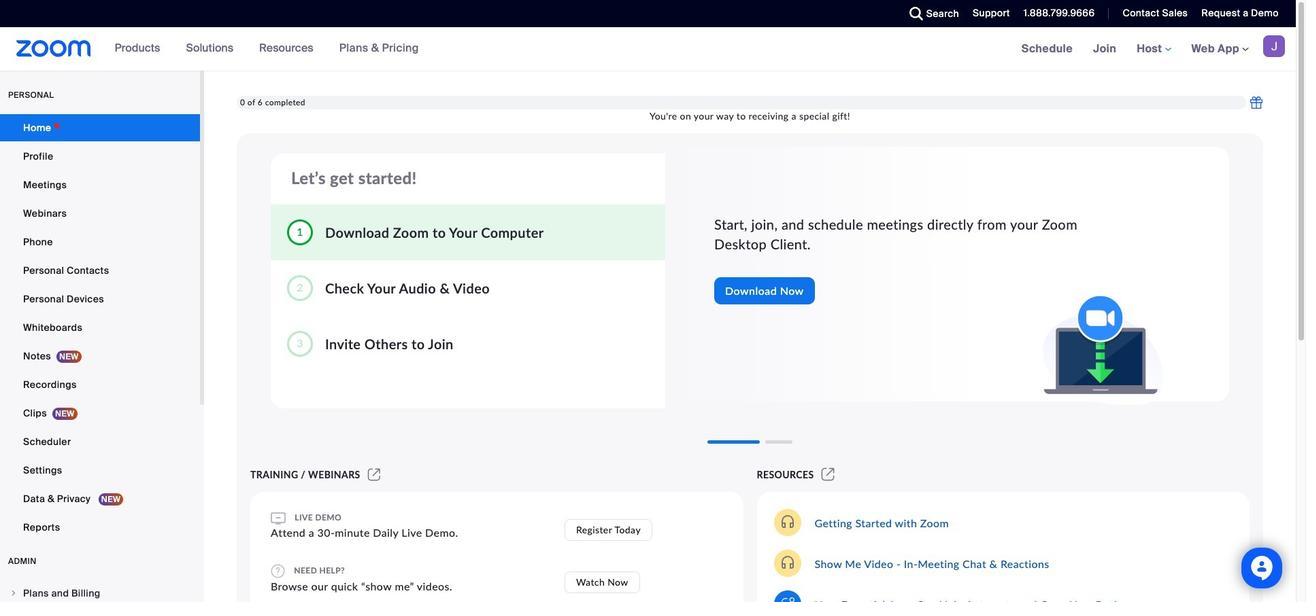 Task type: vqa. For each thing, say whether or not it's contained in the screenshot.
undo image
no



Task type: locate. For each thing, give the bounding box(es) containing it.
banner
[[0, 27, 1296, 71]]

meetings navigation
[[1011, 27, 1296, 71]]

menu item
[[0, 581, 200, 603]]

window new image
[[366, 469, 382, 481]]

product information navigation
[[105, 27, 429, 71]]

window new image
[[820, 469, 837, 481]]

personal menu menu
[[0, 114, 200, 543]]



Task type: describe. For each thing, give the bounding box(es) containing it.
right image
[[10, 590, 18, 598]]

zoom logo image
[[16, 40, 91, 57]]

profile picture image
[[1263, 35, 1285, 57]]



